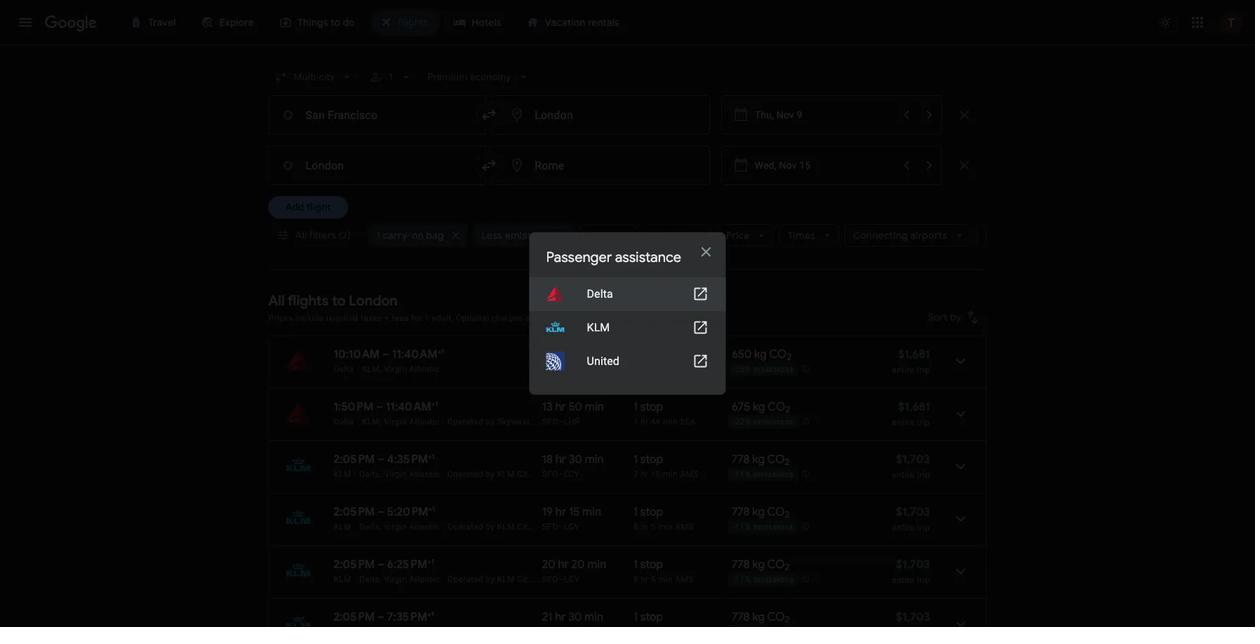 Task type: vqa. For each thing, say whether or not it's contained in the screenshot.
field
no



Task type: locate. For each thing, give the bounding box(es) containing it.
price button
[[718, 225, 774, 247]]

1 11% from the top
[[735, 470, 751, 480]]

2 $1,703 entire trip from the top
[[892, 505, 930, 533]]

+ inside 2:05 pm – 7:35 pm + 1
[[427, 610, 431, 619]]

3 -11% emissions from the top
[[732, 575, 794, 585]]

departure time: 2:05 pm. text field left 6:25 pm
[[334, 558, 375, 572]]

emissions for 19 hr 15 min
[[754, 523, 794, 533]]

0 vertical spatial passenger
[[546, 249, 612, 267]]

assistance
[[615, 249, 681, 267], [666, 313, 709, 323]]

11:40 am up 4:35 pm
[[386, 400, 431, 414]]

passenger down delta link
[[622, 313, 664, 323]]

min down may
[[585, 347, 604, 362]]

2 klm, virgin atlantic from the top
[[362, 417, 439, 427]]

delta
[[587, 288, 613, 301], [334, 365, 354, 374], [334, 417, 354, 427], [551, 417, 572, 427]]

+ down arrival time: 11:40 am on  friday, november 10. text box
[[428, 453, 432, 461]]

sfo down 17
[[542, 365, 558, 374]]

+ inside 2:05 pm – 5:20 pm + 1
[[428, 505, 432, 514]]

 image for 1:50 pm
[[357, 417, 359, 427]]

sea right the "44"
[[680, 417, 696, 427]]

0 vertical spatial $1,681 entire trip
[[892, 347, 930, 375]]

charges
[[491, 313, 523, 323]]

1 vertical spatial 11%
[[735, 523, 751, 533]]

by
[[486, 417, 495, 427], [486, 470, 495, 480], [486, 522, 495, 532], [486, 575, 495, 585]]

13 hr 50 min sfo – lhr
[[542, 400, 604, 427]]

2 vertical spatial lcy
[[564, 575, 579, 585]]

1 stop 1 hr 44 min sea
[[633, 400, 696, 427]]

bag right "and"
[[542, 313, 557, 323]]

operated
[[448, 417, 483, 427], [448, 470, 483, 480], [448, 522, 483, 532], [448, 575, 483, 585]]

+ inside the 1:50 pm – 11:40 am + 1
[[431, 400, 435, 409]]

2 swap origin and destination. image from the top
[[481, 157, 498, 174]]

0 vertical spatial departure time: 2:05 pm. text field
[[334, 505, 375, 520]]

klm, virgin atlantic for 1:50 pm
[[362, 417, 439, 427]]

3 entire from the top
[[892, 470, 915, 480]]

5 atlantic from the top
[[409, 575, 439, 585]]

stops button
[[581, 225, 639, 247]]

1 5 from the top
[[651, 522, 656, 532]]

stop up 'layover (1 of 1) is a 8 hr 5 min layover at amsterdam airport schiphol in amsterdam.' element
[[640, 505, 663, 520]]

all left filters
[[295, 229, 307, 242]]

2 for 20 hr 20 min
[[785, 562, 790, 574]]

hr inside 17 hr 30 min sfo – lhr
[[555, 347, 566, 362]]

0 vertical spatial klm, virgin atlantic
[[362, 365, 439, 374]]

1 vertical spatial lcy
[[564, 522, 579, 532]]

0 vertical spatial ams
[[680, 470, 699, 480]]

entire down 1703 us dollars text box
[[892, 576, 915, 586]]

1 vertical spatial $1,681
[[898, 400, 930, 414]]

0 vertical spatial $1,681
[[898, 347, 930, 362]]

$1,703 for 19 hr 15 min
[[896, 505, 930, 520]]

-11% emissions for 18 hr 30 min
[[732, 470, 794, 480]]

optional
[[456, 313, 489, 323]]

min up connection
[[585, 400, 604, 414]]

operated by klm cityhopper for 18 hr 30 min
[[448, 470, 560, 480]]

0 vertical spatial 5
[[651, 522, 656, 532]]

1 vertical spatial passenger
[[622, 313, 664, 323]]

1 delta, from the top
[[359, 470, 382, 480]]

airlines
[[653, 229, 688, 242]]

atlantic
[[409, 365, 439, 374], [409, 417, 439, 427], [409, 470, 439, 480], [409, 522, 439, 532], [409, 575, 439, 585]]

departure time: 2:05 pm. text field down 1:50 pm on the left bottom
[[334, 453, 375, 467]]

30 for 17 hr 30 min
[[569, 347, 582, 362]]

hr right 21
[[555, 610, 566, 625]]

hr
[[555, 347, 566, 362], [555, 400, 566, 414], [641, 417, 649, 427], [555, 453, 566, 467], [641, 470, 649, 480], [556, 505, 566, 520], [641, 522, 649, 532], [558, 558, 569, 572], [641, 575, 649, 585], [555, 610, 566, 625]]

hr right 17
[[555, 347, 566, 362]]

1 vertical spatial $1,703 entire trip
[[892, 505, 930, 533]]

1 $1,681 from the top
[[898, 347, 930, 362]]

trip for 19 hr 15 min
[[917, 523, 930, 533]]

0 horizontal spatial passenger
[[546, 249, 612, 267]]

1 vertical spatial operated by klm cityhopper
[[448, 522, 560, 532]]

sea inside "1 stop 1 hr 44 min sea"
[[680, 417, 696, 427]]

5 entire from the top
[[892, 576, 915, 586]]

3 lcy from the top
[[564, 575, 579, 585]]

0 vertical spatial delta,
[[359, 470, 382, 480]]

– right dba
[[558, 417, 564, 427]]

0 vertical spatial sea
[[680, 365, 696, 374]]

emissions for 20 hr 20 min
[[754, 575, 794, 585]]

4 1 stop flight. element from the top
[[633, 558, 663, 574]]

1 virgin from the top
[[384, 365, 407, 374]]

5 inside 1 stop 9 hr 5 min ams
[[651, 575, 656, 585]]

5 stop from the top
[[640, 610, 663, 625]]

1 stop flight. element for 20 hr 20 min
[[633, 558, 663, 574]]

2 atlantic from the top
[[409, 417, 439, 427]]

0 vertical spatial operated by klm cityhopper
[[448, 470, 560, 480]]

by for 18
[[486, 470, 495, 480]]

5 right 9
[[651, 575, 656, 585]]

1 trip from the top
[[917, 365, 930, 375]]

$1,681 down $1,681 text box
[[898, 400, 930, 414]]

operated by klm cityhopper down 18
[[448, 470, 560, 480]]

min inside 13 hr 50 min sfo – lhr
[[585, 400, 604, 414]]

operated by klm cityhopper down "19"
[[448, 522, 560, 532]]

0 vertical spatial all
[[295, 229, 307, 242]]

– down total duration 19 hr 15 min. element
[[558, 522, 564, 532]]

3  image from the top
[[354, 575, 357, 585]]

ams inside 1 stop 7 hr 15 min ams
[[680, 470, 699, 480]]

0 horizontal spatial all
[[268, 292, 285, 310]]

klm left 19 hr 15 min sfo – lcy
[[497, 522, 515, 532]]

4 entire from the top
[[892, 523, 915, 533]]

sfo inside 13 hr 50 min sfo – lhr
[[542, 417, 558, 427]]

1 departure time: 2:05 pm. text field from the top
[[334, 453, 375, 467]]

min inside 1 stop 8 hr 5 min ams
[[658, 522, 673, 532]]

3 $1,703 from the top
[[896, 558, 930, 572]]

entire for 13 hr 50 min
[[892, 418, 915, 428]]

sfo for 19
[[542, 522, 558, 532]]

3 778 from the top
[[732, 558, 750, 572]]

10:10 am – 11:40 am + 1
[[334, 347, 444, 362]]

min
[[585, 347, 604, 362], [585, 400, 604, 414], [663, 417, 678, 427], [585, 453, 604, 467], [663, 470, 678, 480], [582, 505, 601, 520], [658, 522, 673, 532], [588, 558, 606, 572], [658, 575, 673, 585], [585, 610, 603, 625]]

1 operated from the top
[[448, 417, 483, 427]]

operated for 6:25 pm
[[448, 575, 483, 585]]

2 vertical spatial 30
[[568, 610, 582, 625]]

778
[[732, 453, 750, 467], [732, 505, 750, 520], [732, 558, 750, 572], [732, 610, 750, 625]]

departure time: 2:05 pm. text field left '7:35 pm'
[[334, 610, 375, 625]]

2  image from the top
[[354, 522, 357, 532]]

klm, virgin atlantic down 10:10 am – 11:40 am + 1
[[362, 365, 439, 374]]

include
[[295, 313, 324, 323]]

trip
[[917, 365, 930, 375], [917, 418, 930, 428], [917, 470, 930, 480], [917, 523, 930, 533], [917, 576, 930, 586]]

2 20 from the left
[[572, 558, 585, 572]]

11% right 'layover (1 of 1) is a 8 hr 5 min layover at amsterdam airport schiphol in amsterdam.' element
[[735, 523, 751, 533]]

sfo for 20
[[542, 575, 558, 585]]

+ for 17 hr 30 min
[[438, 347, 442, 356]]

atlantic down arrival time: 5:20 pm on  friday, november 10. text field
[[409, 522, 439, 532]]

0 vertical spatial cityhopper
[[517, 470, 560, 480]]

0 vertical spatial lhr
[[564, 365, 580, 374]]

30 inside '18 hr 30 min sfo – lcy'
[[569, 453, 582, 467]]

fees left the for
[[392, 313, 409, 323]]

1 vertical spatial  image
[[354, 522, 357, 532]]

atlantic for 18
[[409, 470, 439, 480]]

5 for 19 hr 15 min
[[651, 522, 656, 532]]

1 778 kg co 2 from the top
[[732, 453, 790, 469]]

entire down $1,681 text box
[[892, 365, 915, 375]]

klm left 20 hr 20 min sfo – lcy at the left bottom of the page
[[497, 575, 515, 585]]

5 virgin from the top
[[384, 575, 407, 585]]

virgin down leaves san francisco international airport at 10:10 am on thursday, november 9 and arrives at heathrow airport at 11:40 am on friday, november 10. element
[[384, 365, 407, 374]]

duration button
[[977, 225, 1050, 247]]

2:05 pm left '7:35 pm'
[[334, 610, 375, 625]]

2 lhr from the top
[[564, 417, 580, 427]]

kg for 18 hr 30 min
[[752, 453, 765, 467]]

$1,681
[[898, 347, 930, 362], [898, 400, 930, 414]]

 image down 2:05 pm – 5:20 pm + 1 at bottom left
[[354, 522, 357, 532]]

15
[[651, 470, 661, 480], [569, 505, 580, 520]]

delta down 1:50 pm on the left bottom
[[334, 417, 354, 427]]

11:40 am down the for
[[392, 347, 438, 362]]

lcy for 15
[[564, 522, 579, 532]]

1 vertical spatial all
[[268, 292, 285, 310]]

3 1 stop flight. element from the top
[[633, 505, 663, 522]]

Arrival time: 4:35 PM on  Friday, November 10. text field
[[387, 453, 435, 467]]

4 2:05 pm from the top
[[334, 610, 375, 625]]

lcy inside '18 hr 30 min sfo – lcy'
[[564, 470, 579, 480]]

1 lhr from the top
[[564, 365, 580, 374]]

entire up 1703 us dollars text box
[[892, 523, 915, 533]]

1 horizontal spatial all
[[295, 229, 307, 242]]

2 2:05 pm from the top
[[334, 505, 375, 520]]

passenger assistance
[[546, 249, 681, 267]]

min right 9
[[658, 575, 673, 585]]

$1,703 entire trip for 19 hr 15 min
[[892, 505, 930, 533]]

2 -11% emissions from the top
[[732, 523, 794, 533]]

0 vertical spatial 1703 us dollars text field
[[896, 505, 930, 520]]

co for 19 hr 15 min
[[767, 505, 785, 520]]

– inside 13 hr 50 min sfo – lhr
[[558, 417, 564, 427]]

2 30 from the top
[[569, 453, 582, 467]]

3 delta, from the top
[[359, 575, 382, 585]]

3 $1,703 entire trip from the top
[[892, 558, 930, 586]]

+ for 13 hr 50 min
[[431, 400, 435, 409]]

virgin down '2:05 pm – 6:25 pm + 1'
[[384, 575, 407, 585]]

1 inside 1 stop 8 hr 5 min ams
[[633, 505, 638, 520]]

0 horizontal spatial 15
[[569, 505, 580, 520]]

+ down arrival time: 4:35 pm on  friday, november 10. text box
[[428, 505, 432, 514]]

0 vertical spatial 15
[[651, 470, 661, 480]]

entire for 17 hr 30 min
[[892, 365, 915, 375]]

cityhopper
[[517, 470, 560, 480], [517, 522, 560, 532], [517, 575, 560, 585]]

entire down $1,703 text field
[[892, 470, 915, 480]]

ams right 9
[[675, 575, 694, 585]]

2 vertical spatial $1,703 entire trip
[[892, 558, 930, 586]]

4 sfo from the top
[[542, 522, 558, 532]]

1 horizontal spatial 15
[[651, 470, 661, 480]]

hr right 13 at the left bottom of page
[[555, 400, 566, 414]]

+ for 19 hr 15 min
[[428, 505, 432, 514]]

1 vertical spatial swap origin and destination. image
[[481, 157, 498, 174]]

delta, virgin atlantic for 4:35 pm
[[359, 470, 439, 480]]

bag right on
[[426, 229, 444, 242]]

5 inside 1 stop 8 hr 5 min ams
[[651, 522, 656, 532]]

Departure time: 10:10 AM. text field
[[334, 347, 380, 362]]

- for 13 hr 50 min
[[732, 418, 735, 427]]

klm down '2:05 pm – 6:25 pm + 1'
[[334, 575, 351, 585]]

– right departure time: 10:10 am. text box
[[382, 347, 389, 362]]

1 klm, virgin atlantic from the top
[[362, 365, 439, 374]]

 image down leaves san francisco international airport at 2:05 pm on thursday, november 9 and arrives at london city airport at 4:35 pm on friday, november 10. element
[[354, 470, 357, 480]]

delta, down 'leaves san francisco international airport at 2:05 pm on thursday, november 9 and arrives at london city airport at 6:25 pm on friday, november 10.' element
[[359, 575, 382, 585]]

- down 675
[[732, 418, 735, 427]]

1 vertical spatial departure time: 2:05 pm. text field
[[334, 610, 375, 625]]

1 inside the 1:50 pm – 11:40 am + 1
[[435, 400, 438, 409]]

19
[[542, 505, 553, 520]]

1 vertical spatial 11:40 am
[[386, 400, 431, 414]]

4 - from the top
[[732, 523, 735, 533]]

2 lcy from the top
[[564, 522, 579, 532]]

1 vertical spatial  image
[[357, 417, 359, 427]]

min right 7
[[663, 470, 678, 480]]

1 stop from the top
[[640, 400, 663, 414]]

2 vertical spatial 11%
[[735, 575, 751, 585]]

+ down arrival time: 5:20 pm on  friday, november 10. text field
[[427, 558, 431, 567]]

3 2:05 pm from the top
[[334, 558, 375, 572]]

min inside "1 stop 1 hr 44 min sea"
[[663, 417, 678, 427]]

2:05 pm for 5:20 pm
[[334, 505, 375, 520]]

2  image from the top
[[357, 417, 359, 427]]

+ inside 10:10 am – 11:40 am + 1
[[438, 347, 442, 356]]

1 fees from the left
[[392, 313, 409, 323]]

lcy down total duration 19 hr 15 min. element
[[564, 522, 579, 532]]

leaves san francisco international airport at 2:05 pm on thursday, november 9 and arrives at london city airport at 4:35 pm on friday, november 10. element
[[334, 453, 435, 467]]

3 delta, virgin atlantic from the top
[[359, 575, 439, 585]]

2 778 kg co 2 from the top
[[732, 505, 790, 521]]

connecting
[[853, 229, 908, 242]]

trip for 20 hr 20 min
[[917, 576, 930, 586]]

4 atlantic from the top
[[409, 522, 439, 532]]

– down the total duration 20 hr 20 min. element
[[558, 575, 564, 585]]

co inside 675 kg co 2
[[768, 400, 785, 414]]

778 kg co 2 for 18 hr 30 min
[[732, 453, 790, 469]]

layover (1 of 1) is a 1 hr 44 min layover at seattle-tacoma international airport in seattle. element
[[633, 416, 725, 428]]

stop inside 1 stop 7 hr 15 min ams
[[640, 453, 663, 467]]

0 vertical spatial assistance
[[615, 249, 681, 267]]

co inside '650 kg co 2'
[[769, 347, 787, 362]]

1 stop flight. element
[[633, 400, 663, 416], [633, 453, 663, 469], [633, 505, 663, 522], [633, 558, 663, 574], [633, 610, 663, 627]]

$1,681 entire trip up $1,703 text field
[[892, 400, 930, 428]]

1 sfo from the top
[[542, 365, 558, 374]]

1 stop flight. element up the "44"
[[633, 400, 663, 416]]

– inside '18 hr 30 min sfo – lcy'
[[558, 470, 564, 480]]

atlantic for 17
[[409, 365, 439, 374]]

1 horizontal spatial fees
[[559, 313, 576, 323]]

4 operated from the top
[[448, 575, 483, 585]]

duration
[[985, 229, 1026, 242]]

0 vertical spatial -11% emissions
[[732, 470, 794, 480]]

1 vertical spatial 1703 us dollars text field
[[896, 610, 930, 625]]

2 by from the top
[[486, 470, 495, 480]]

virgin for 18
[[384, 470, 407, 480]]

required
[[326, 313, 358, 323]]

778 for 19 hr 15 min
[[732, 505, 750, 520]]

(2)
[[339, 229, 351, 242]]

15 right "19"
[[569, 505, 580, 520]]

2 vertical spatial  image
[[354, 575, 357, 585]]

leaves san francisco international airport at 1:50 pm on thursday, november 9 and arrives at heathrow airport at 11:40 am on friday, november 10. element
[[334, 400, 438, 414]]

2 vertical spatial operated by klm cityhopper
[[448, 575, 560, 585]]

18
[[542, 453, 553, 467]]

3 - from the top
[[732, 470, 735, 480]]

30 right 17
[[569, 347, 582, 362]]

5:20 pm
[[387, 505, 428, 520]]

1 vertical spatial assistance
[[666, 313, 709, 323]]

3 30 from the top
[[568, 610, 582, 625]]

0 vertical spatial delta, virgin atlantic
[[359, 470, 439, 480]]

remove flight from san francisco to london on thu, nov 9 image
[[956, 107, 973, 123]]

sfo inside 20 hr 20 min sfo – lcy
[[542, 575, 558, 585]]

sea
[[680, 365, 696, 374], [680, 417, 696, 427]]

passenger
[[546, 249, 612, 267], [622, 313, 664, 323]]

total duration 21 hr 30 min. element
[[542, 610, 633, 627]]

sea up "1 stop 1 hr 44 min sea"
[[680, 365, 696, 374]]

delta,
[[359, 470, 382, 480], [359, 522, 382, 532], [359, 575, 382, 585]]

2 inside '650 kg co 2'
[[787, 352, 792, 364]]

0 vertical spatial  image
[[354, 470, 357, 480]]

stop inside "1 stop 1 hr 44 min sea"
[[640, 400, 663, 414]]

trip for 13 hr 50 min
[[917, 418, 930, 428]]

1 horizontal spatial passenger
[[622, 313, 664, 323]]

stop up layover (1 of 1) is a 9 hr 5 min layover at amsterdam airport schiphol in amsterdam. element
[[640, 558, 663, 572]]

ams inside 1 stop 9 hr 5 min ams
[[675, 575, 694, 585]]

kg inside 675 kg co 2
[[753, 400, 765, 414]]

2 operated by klm cityhopper from the top
[[448, 522, 560, 532]]

virgin for 13
[[384, 417, 407, 427]]

entire down 1681 us dollars text box
[[892, 418, 915, 428]]

2:05 pm left 6:25 pm
[[334, 558, 375, 572]]

swap origin and destination. image
[[481, 107, 498, 123], [481, 157, 498, 174]]

11%
[[735, 470, 751, 480], [735, 523, 751, 533], [735, 575, 751, 585]]

stop for 1 stop 7 hr 15 min ams
[[640, 453, 663, 467]]

operated by klm cityhopper
[[448, 470, 560, 480], [448, 522, 560, 532], [448, 575, 560, 585]]

1 horizontal spatial 20
[[572, 558, 585, 572]]

None search field
[[268, 65, 1050, 270]]

1 vertical spatial departure time: 2:05 pm. text field
[[334, 558, 375, 572]]

5
[[651, 522, 656, 532], [651, 575, 656, 585]]

Arrival time: 5:20 PM on  Friday, November 10. text field
[[387, 505, 435, 520]]

1 cityhopper from the top
[[517, 470, 560, 480]]

0 horizontal spatial 20
[[542, 558, 556, 572]]

entire for 20 hr 20 min
[[892, 576, 915, 586]]

778 kg co 2 for 19 hr 15 min
[[732, 505, 790, 521]]

carry-
[[383, 229, 412, 242]]

flight
[[306, 201, 331, 214]]

$1,703 entire trip
[[892, 453, 930, 480], [892, 505, 930, 533], [892, 558, 930, 586]]

30 right 21
[[568, 610, 582, 625]]

$1,703 for 20 hr 20 min
[[896, 558, 930, 572]]

2 sea from the top
[[680, 417, 696, 427]]

total duration 20 hr 20 min. element
[[542, 558, 633, 574]]

stop for 1 stop
[[640, 610, 663, 625]]

1 vertical spatial klm, virgin atlantic
[[362, 417, 439, 427]]

1 30 from the top
[[569, 347, 582, 362]]

5 trip from the top
[[917, 576, 930, 586]]

3 operated from the top
[[448, 522, 483, 532]]

 image down 10:10 am
[[357, 365, 359, 374]]

2 vertical spatial delta, virgin atlantic
[[359, 575, 439, 585]]

connecting airports
[[853, 229, 947, 242]]

virgin for 17
[[384, 365, 407, 374]]

2 $1,681 from the top
[[898, 400, 930, 414]]

$1,681 for 675
[[898, 400, 930, 414]]

on
[[412, 229, 424, 242]]

lhr inside 13 hr 50 min sfo – lhr
[[564, 417, 580, 427]]

2 virgin from the top
[[384, 417, 407, 427]]

1 vertical spatial -11% emissions
[[732, 523, 794, 533]]

–
[[382, 347, 389, 362], [558, 365, 564, 374], [376, 400, 383, 414], [558, 417, 564, 427], [378, 453, 385, 467], [558, 470, 564, 480], [378, 505, 385, 520], [558, 522, 564, 532], [378, 558, 385, 572], [558, 575, 564, 585], [378, 610, 385, 625]]

2 vertical spatial ams
[[675, 575, 694, 585]]

trip down $1,681 text box
[[917, 365, 930, 375]]

1703 US dollars text field
[[896, 505, 930, 520], [896, 610, 930, 625]]

layover (1 of 1) is a 7 hr 15 min layover at amsterdam airport schiphol in amsterdam. element
[[633, 469, 725, 480]]

5 sfo from the top
[[542, 575, 558, 585]]

ams up 1 stop 8 hr 5 min ams
[[680, 470, 699, 480]]

2 - from the top
[[732, 418, 735, 427]]

0 vertical spatial  image
[[357, 365, 359, 374]]

hr inside 19 hr 15 min sfo – lcy
[[556, 505, 566, 520]]

2 vertical spatial cityhopper
[[517, 575, 560, 585]]

all for all filters (2)
[[295, 229, 307, 242]]

2:05 pm for 6:25 pm
[[334, 558, 375, 572]]

2:05 pm
[[334, 453, 375, 467], [334, 505, 375, 520], [334, 558, 375, 572], [334, 610, 375, 625]]

1 $1,681 entire trip from the top
[[892, 347, 930, 375]]

operated by klm cityhopper for 19 hr 15 min
[[448, 522, 560, 532]]

1 stop flight. element down 9
[[633, 610, 663, 627]]

min down connection
[[585, 453, 604, 467]]

1 vertical spatial ams
[[675, 522, 694, 532]]

0 vertical spatial departure time: 2:05 pm. text field
[[334, 453, 375, 467]]

4 by from the top
[[486, 575, 495, 585]]

44
[[651, 417, 661, 427]]

1 operated by klm cityhopper from the top
[[448, 470, 560, 480]]

stop up layover (1 of 1) is a 7 hr 15 min layover at amsterdam airport schiphol in amsterdam. element
[[640, 453, 663, 467]]

Arrival time: 7:35 PM on  Friday, November 10. text field
[[387, 610, 434, 625]]

1 stop flight. element for 13 hr 50 min
[[633, 400, 663, 416]]

hr inside '18 hr 30 min sfo – lcy'
[[555, 453, 566, 467]]

entire for 19 hr 15 min
[[892, 523, 915, 533]]

1 $1,703 entire trip from the top
[[892, 453, 930, 480]]

0 vertical spatial klm,
[[362, 365, 382, 374]]

less emissions
[[482, 229, 551, 242]]

2
[[787, 352, 792, 364], [785, 404, 790, 416], [785, 457, 790, 469], [785, 510, 790, 521], [785, 562, 790, 574], [785, 615, 790, 627]]

kg for 19 hr 15 min
[[752, 505, 765, 520]]

sfo inside 17 hr 30 min sfo – lhr
[[542, 365, 558, 374]]

taxes
[[361, 313, 382, 323]]

kg inside '650 kg co 2'
[[754, 347, 767, 362]]

add flight
[[285, 201, 331, 214]]

2 vertical spatial delta,
[[359, 575, 382, 585]]

+
[[384, 313, 389, 323], [438, 347, 442, 356], [431, 400, 435, 409], [428, 453, 432, 461], [428, 505, 432, 514], [427, 558, 431, 567], [427, 610, 431, 619]]

- right layover (1 of 1) is a 9 hr 5 min layover at amsterdam airport schiphol in amsterdam. element
[[732, 575, 735, 585]]

layover (1 of 1) is a 8 hr 5 min layover at amsterdam airport schiphol in amsterdam. element
[[633, 522, 725, 533]]

0 vertical spatial swap origin and destination. image
[[481, 107, 498, 123]]

emissions for 17 hr 30 min
[[754, 365, 794, 375]]

1 horizontal spatial bag
[[542, 313, 557, 323]]

1 stop flight. element for 19 hr 15 min
[[633, 505, 663, 522]]

klm, down the leaves san francisco international airport at 1:50 pm on thursday, november 9 and arrives at heathrow airport at 11:40 am on friday, november 10. element
[[362, 417, 382, 427]]

hr inside 20 hr 20 min sfo – lcy
[[558, 558, 569, 572]]

all filters (2)
[[295, 229, 351, 242]]

1 vertical spatial cityhopper
[[517, 522, 560, 532]]

$1,681 down sort
[[898, 347, 930, 362]]

3 trip from the top
[[917, 470, 930, 480]]

4 778 kg co 2 from the top
[[732, 610, 790, 627]]

3 cityhopper from the top
[[517, 575, 560, 585]]

sfo down 13 at the left bottom of page
[[542, 417, 558, 427]]

4 trip from the top
[[917, 523, 930, 533]]

2 stop from the top
[[640, 453, 663, 467]]

min inside 19 hr 15 min sfo – lcy
[[582, 505, 601, 520]]

sfo inside '18 hr 30 min sfo – lcy'
[[542, 470, 558, 480]]

2 sfo from the top
[[542, 417, 558, 427]]

Arrival time: 11:40 AM on  Friday, November 10. text field
[[386, 400, 438, 414]]

2 vertical spatial -11% emissions
[[732, 575, 794, 585]]

2 778 from the top
[[732, 505, 750, 520]]

$1,681 for 650
[[898, 347, 930, 362]]

1  image from the top
[[357, 365, 359, 374]]

stop inside 1 stop 9 hr 5 min ams
[[640, 558, 663, 572]]

2:05 pm down 1:50 pm on the left bottom
[[334, 453, 375, 467]]

all
[[295, 229, 307, 242], [268, 292, 285, 310]]

1 -11% emissions from the top
[[732, 470, 794, 480]]

lhr inside 17 hr 30 min sfo – lhr
[[564, 365, 580, 374]]

1
[[388, 71, 394, 83], [376, 229, 380, 242], [424, 313, 429, 323], [442, 347, 444, 356], [435, 400, 438, 409], [633, 400, 638, 414], [633, 417, 638, 427], [432, 453, 435, 461], [633, 453, 638, 467], [432, 505, 435, 514], [633, 505, 638, 520], [431, 558, 434, 567], [633, 558, 638, 572], [431, 610, 434, 619], [633, 610, 638, 625]]

3 by from the top
[[486, 522, 495, 532]]

0 vertical spatial bag
[[426, 229, 444, 242]]

7:35 pm
[[387, 610, 427, 625]]

 image down '2:05 pm – 6:25 pm + 1'
[[354, 575, 357, 585]]

1 vertical spatial delta,
[[359, 522, 382, 532]]

 image
[[357, 365, 359, 374], [357, 417, 359, 427]]

delta, for 5:20 pm
[[359, 522, 382, 532]]

2 fees from the left
[[559, 313, 576, 323]]

+ inside '2:05 pm – 6:25 pm + 1'
[[427, 558, 431, 567]]

klm,
[[362, 365, 382, 374], [362, 417, 382, 427]]

30 inside 17 hr 30 min sfo – lhr
[[569, 347, 582, 362]]

4 stop from the top
[[640, 558, 663, 572]]

1 stop flight. element up 7
[[633, 453, 663, 469]]

2 departure time: 2:05 pm. text field from the top
[[334, 610, 375, 625]]

-25% emissions
[[732, 365, 794, 375]]

min inside 1 stop 7 hr 15 min ams
[[663, 470, 678, 480]]

1 vertical spatial delta, virgin atlantic
[[359, 522, 439, 532]]

ams inside 1 stop 8 hr 5 min ams
[[675, 522, 694, 532]]

trip down 1681 us dollars text box
[[917, 418, 930, 428]]

trip down 1703 us dollars text box
[[917, 576, 930, 586]]

2:05 pm for 4:35 pm
[[334, 453, 375, 467]]

 image for 5:20 pm
[[354, 522, 357, 532]]

atlantic for 13
[[409, 417, 439, 427]]

0 vertical spatial lcy
[[564, 470, 579, 480]]

8
[[633, 522, 638, 532]]

co for 18 hr 30 min
[[767, 453, 785, 467]]

1 778 from the top
[[732, 453, 750, 467]]

total duration 17 hr 30 min. element
[[542, 347, 633, 364]]

connecting airports button
[[845, 225, 971, 247]]

11% right layover (1 of 1) is a 9 hr 5 min layover at amsterdam airport schiphol in amsterdam. element
[[735, 575, 751, 585]]

min down total duration 19 hr 15 min. element
[[588, 558, 606, 572]]

11% for 19 hr 15 min
[[735, 523, 751, 533]]

1703 US dollars text field
[[896, 558, 930, 572]]

0 vertical spatial 11:40 am
[[392, 347, 438, 362]]

1 stop flight. element up 9
[[633, 558, 663, 574]]

1 vertical spatial 30
[[569, 453, 582, 467]]

1 vertical spatial 5
[[651, 575, 656, 585]]

delta, virgin atlantic
[[359, 470, 439, 480], [359, 522, 439, 532], [359, 575, 439, 585]]

3 sfo from the top
[[542, 470, 558, 480]]

1 vertical spatial klm,
[[362, 417, 382, 427]]

min inside '18 hr 30 min sfo – lcy'
[[585, 453, 604, 467]]

trip up 1703 us dollars text box
[[917, 523, 930, 533]]

778 kg co 2
[[732, 453, 790, 469], [732, 505, 790, 521], [732, 558, 790, 574], [732, 610, 790, 627]]

departure time: 2:05 pm. text field left 5:20 pm
[[334, 505, 375, 520]]

Arrival time: 11:40 AM on  Friday, November 10. text field
[[392, 347, 444, 362]]

2 1 stop flight. element from the top
[[633, 453, 663, 469]]

1 vertical spatial $1,681 entire trip
[[892, 400, 930, 428]]

30
[[569, 347, 582, 362], [569, 453, 582, 467], [568, 610, 582, 625]]

0 vertical spatial 11%
[[735, 470, 751, 480]]

sfo inside 19 hr 15 min sfo – lcy
[[542, 522, 558, 532]]

all inside "button"
[[295, 229, 307, 242]]

0 vertical spatial 30
[[569, 347, 582, 362]]

stop inside 1 stop 8 hr 5 min ams
[[640, 505, 663, 520]]

delta, down 2:05 pm – 5:20 pm + 1 at bottom left
[[359, 522, 382, 532]]

2 11% from the top
[[735, 523, 751, 533]]

all up prices
[[268, 292, 285, 310]]

delta, virgin atlantic down 5:20 pm
[[359, 522, 439, 532]]

min right the "44"
[[663, 417, 678, 427]]

3 778 kg co 2 from the top
[[732, 558, 790, 574]]

Departure time: 2:05 PM. text field
[[334, 453, 375, 467], [334, 610, 375, 625]]

2 delta, from the top
[[359, 522, 382, 532]]

3 virgin from the top
[[384, 470, 407, 480]]

Departure time: 2:05 PM. text field
[[334, 505, 375, 520], [334, 558, 375, 572]]

1 swap origin and destination. image from the top
[[481, 107, 498, 123]]

1 departure time: 2:05 pm. text field from the top
[[334, 505, 375, 520]]

co for 20 hr 20 min
[[767, 558, 785, 572]]

+ inside 2:05 pm – 4:35 pm + 1
[[428, 453, 432, 461]]

3 11% from the top
[[735, 575, 751, 585]]

remove flight from london to rome on wed, nov 15 image
[[956, 157, 973, 174]]

sfo
[[542, 365, 558, 374], [542, 417, 558, 427], [542, 470, 558, 480], [542, 522, 558, 532], [542, 575, 558, 585]]

0 horizontal spatial fees
[[392, 313, 409, 323]]

1 carry-on bag
[[376, 229, 444, 242]]

2 trip from the top
[[917, 418, 930, 428]]

swap origin and destination. image for departure text field
[[481, 157, 498, 174]]

lcy inside 19 hr 15 min sfo – lcy
[[564, 522, 579, 532]]

3 stop from the top
[[640, 505, 663, 520]]

1703 us dollars text field down $1,703 text field
[[896, 505, 930, 520]]

0 horizontal spatial bag
[[426, 229, 444, 242]]

1 klm, from the top
[[362, 365, 382, 374]]

– inside 19 hr 15 min sfo – lcy
[[558, 522, 564, 532]]

11% for 18 hr 30 min
[[735, 470, 751, 480]]

fees left may
[[559, 313, 576, 323]]

1 vertical spatial lhr
[[564, 417, 580, 427]]

 image
[[354, 470, 357, 480], [354, 522, 357, 532], [354, 575, 357, 585]]

15 right 7
[[651, 470, 661, 480]]

fees
[[392, 313, 409, 323], [559, 313, 576, 323]]

1 vertical spatial 15
[[569, 505, 580, 520]]

2 for 13 hr 50 min
[[785, 404, 790, 416]]

2 departure time: 2:05 pm. text field from the top
[[334, 558, 375, 572]]

- for 20 hr 20 min
[[732, 575, 735, 585]]

hr left the "44"
[[641, 417, 649, 427]]

7
[[633, 470, 638, 480]]

1681 US dollars text field
[[898, 400, 930, 414]]

leaves san francisco international airport at 10:10 am on thursday, november 9 and arrives at heathrow airport at 11:40 am on friday, november 10. element
[[334, 347, 444, 362]]

2:05 pm for 7:35 pm
[[334, 610, 375, 625]]

1 vertical spatial sea
[[680, 417, 696, 427]]

1 1 stop flight. element from the top
[[633, 400, 663, 416]]

lcy inside 20 hr 20 min sfo – lcy
[[564, 575, 579, 585]]

+ down adult. at the left of the page
[[438, 347, 442, 356]]

1 stop 9 hr 5 min ams
[[633, 558, 694, 585]]

2 inside 675 kg co 2
[[785, 404, 790, 416]]

- down 22%
[[732, 470, 735, 480]]

kg for 20 hr 20 min
[[752, 558, 765, 572]]

0 vertical spatial $1,703 entire trip
[[892, 453, 930, 480]]

1 2:05 pm from the top
[[334, 453, 375, 467]]



Task type: describe. For each thing, give the bounding box(es) containing it.
$1,703 entire trip for 18 hr 30 min
[[892, 453, 930, 480]]

778 for 20 hr 20 min
[[732, 558, 750, 572]]

co for 17 hr 30 min
[[769, 347, 787, 362]]

airlines button
[[645, 225, 712, 247]]

sort by:
[[928, 312, 964, 324]]

airports
[[910, 229, 947, 242]]

dba
[[532, 417, 549, 427]]

+ for 18 hr 30 min
[[428, 453, 432, 461]]

leaves san francisco international airport at 2:05 pm on thursday, november 9 and arrives at london city airport at 5:20 pm on friday, november 10. element
[[334, 505, 435, 520]]

swap origin and destination. image for departure text box
[[481, 107, 498, 123]]

co for 13 hr 50 min
[[768, 400, 785, 414]]

total duration 13 hr 50 min. element
[[542, 400, 633, 416]]

klm, for 1:50 pm
[[362, 417, 382, 427]]

united
[[587, 355, 619, 368]]

11:40 am for 10:10 am
[[392, 347, 438, 362]]

delta up apply.
[[587, 288, 613, 301]]

-11% emissions for 20 hr 20 min
[[732, 575, 794, 585]]

by:
[[950, 312, 964, 324]]

atlantic for 20
[[409, 575, 439, 585]]

675 kg co 2
[[732, 400, 790, 416]]

all flights to london
[[268, 292, 398, 310]]

emissions for 18 hr 30 min
[[754, 470, 794, 480]]

18 hr 30 min sfo – lcy
[[542, 453, 604, 480]]

$1,681 entire trip for 650
[[892, 347, 930, 375]]

kg for 13 hr 50 min
[[753, 400, 765, 414]]

operated for 11:40 am
[[448, 417, 483, 427]]

by for 19
[[486, 522, 495, 532]]

stop for 1 stop 8 hr 5 min ams
[[640, 505, 663, 520]]

11:40 am for 1:50 pm
[[386, 400, 431, 414]]

1 1703 us dollars text field from the top
[[896, 505, 930, 520]]

9
[[633, 575, 638, 585]]

min inside 17 hr 30 min sfo – lhr
[[585, 347, 604, 362]]

departure time: 2:05 pm. text field for 6:25 pm
[[334, 558, 375, 572]]

1 inside 2:05 pm – 5:20 pm + 1
[[432, 505, 435, 514]]

21
[[542, 610, 552, 625]]

1 stop 8 hr 5 min ams
[[633, 505, 694, 532]]

13
[[542, 400, 553, 414]]

times
[[788, 229, 815, 242]]

1 inside '2:05 pm – 6:25 pm + 1'
[[431, 558, 434, 567]]

operated by skywest dba delta connection
[[448, 417, 619, 427]]

– inside 17 hr 30 min sfo – lhr
[[558, 365, 564, 374]]

1 button
[[363, 65, 419, 90]]

5 for 20 hr 20 min
[[651, 575, 656, 585]]

prices include required taxes + fees for 1 adult. optional charges and bag fees may apply. passenger assistance
[[268, 313, 709, 323]]

15 inside 19 hr 15 min sfo – lcy
[[569, 505, 580, 520]]

4:35 pm
[[387, 453, 428, 467]]

atlantic for 19
[[409, 522, 439, 532]]

departure time: 2:05 pm. text field for 7:35 pm
[[334, 610, 375, 625]]

2:05 pm – 5:20 pm + 1
[[334, 505, 435, 520]]

sort by: button
[[922, 305, 987, 330]]

operated for 5:20 pm
[[448, 522, 483, 532]]

klm, virgin atlantic for 10:10 am
[[362, 365, 439, 374]]

1:50 pm
[[334, 400, 373, 414]]

flights
[[288, 292, 329, 310]]

london
[[349, 292, 398, 310]]

klm down 2:05 pm – 5:20 pm + 1 at bottom left
[[334, 522, 351, 532]]

+ right taxes at the left
[[384, 313, 389, 323]]

2:05 pm – 7:35 pm + 1
[[334, 610, 434, 625]]

klm link
[[529, 311, 726, 345]]

less emissions button
[[473, 225, 575, 247]]

$1,703 entire trip for 20 hr 20 min
[[892, 558, 930, 586]]

– left '7:35 pm'
[[378, 610, 385, 625]]

- for 17 hr 30 min
[[732, 365, 735, 375]]

1 stop flight. element for 18 hr 30 min
[[633, 453, 663, 469]]

skywest
[[497, 417, 530, 427]]

ams for 20 hr 20 min
[[675, 575, 694, 585]]

hr inside 13 hr 50 min sfo – lhr
[[555, 400, 566, 414]]

4 778 from the top
[[732, 610, 750, 625]]

prices
[[268, 313, 293, 323]]

– inside 20 hr 20 min sfo – lcy
[[558, 575, 564, 585]]

emissions for 13 hr 50 min
[[754, 418, 794, 427]]

connection
[[574, 417, 619, 427]]

delta down 13 at the left bottom of page
[[551, 417, 572, 427]]

1 inside 1 stop 9 hr 5 min ams
[[633, 558, 638, 572]]

cityhopper for 18
[[517, 470, 560, 480]]

filters
[[309, 229, 336, 242]]

1 stop 7 hr 15 min ams
[[633, 453, 699, 480]]

2:05 pm – 6:25 pm + 1
[[334, 558, 434, 572]]

bag fees button
[[542, 313, 576, 323]]

2:05 pm – 4:35 pm + 1
[[334, 453, 435, 467]]

price
[[726, 229, 750, 242]]

leaves san francisco international airport at 2:05 pm on thursday, november 9 and arrives at london city airport at 7:35 pm on friday, november 10. element
[[334, 610, 434, 625]]

delta, for 6:25 pm
[[359, 575, 382, 585]]

min right 21
[[585, 610, 603, 625]]

cityhopper for 19
[[517, 522, 560, 532]]

+ for 20 hr 20 min
[[427, 558, 431, 567]]

lcy for 20
[[564, 575, 579, 585]]

sfo for 13
[[542, 417, 558, 427]]

$1,703 for 18 hr 30 min
[[896, 453, 930, 467]]

5 1 stop flight. element from the top
[[633, 610, 663, 627]]

none search field containing add flight
[[268, 65, 1050, 270]]

17
[[542, 347, 553, 362]]

stop for 1 stop 1 hr 44 min sea
[[640, 400, 663, 414]]

cityhopper for 20
[[517, 575, 560, 585]]

$1,681 entire trip for 675
[[892, 400, 930, 428]]

may
[[578, 313, 595, 323]]

for
[[411, 313, 422, 323]]

all filters (2) button
[[268, 225, 362, 247]]

Arrival time: 6:25 PM on  Friday, November 10. text field
[[387, 558, 434, 572]]

1 stop
[[633, 610, 663, 625]]

leaves san francisco international airport at 2:05 pm on thursday, november 9 and arrives at london city airport at 6:25 pm on friday, november 10. element
[[334, 558, 434, 572]]

- for 18 hr 30 min
[[732, 470, 735, 480]]

1703 US dollars text field
[[896, 453, 930, 467]]

united link
[[529, 345, 726, 379]]

passenger assistance button
[[622, 313, 709, 323]]

stop for 1 stop 9 hr 5 min ams
[[640, 558, 663, 572]]

virgin for 20
[[384, 575, 407, 585]]

1 inside 10:10 am – 11:40 am + 1
[[442, 347, 444, 356]]

trip for 17 hr 30 min
[[917, 365, 930, 375]]

2 for 18 hr 30 min
[[785, 457, 790, 469]]

delta, for 4:35 pm
[[359, 470, 382, 480]]

hr inside 1 stop 7 hr 15 min ams
[[641, 470, 649, 480]]

hr inside "1 stop 1 hr 44 min sea"
[[641, 417, 649, 427]]

adult.
[[432, 313, 454, 323]]

and
[[525, 313, 540, 323]]

apply.
[[597, 313, 620, 323]]

kg for 17 hr 30 min
[[754, 347, 767, 362]]

lcy for 30
[[564, 470, 579, 480]]

30 for 18 hr 30 min
[[569, 453, 582, 467]]

Departure text field
[[755, 147, 894, 185]]

30 inside total duration 21 hr 30 min. element
[[568, 610, 582, 625]]

hr inside 1 stop 8 hr 5 min ams
[[641, 522, 649, 532]]

15 inside 1 stop 7 hr 15 min ams
[[651, 470, 661, 480]]

1681 US dollars text field
[[898, 347, 930, 362]]

add
[[285, 201, 304, 214]]

1:50 pm – 11:40 am + 1
[[334, 400, 438, 414]]

 image for 6:25 pm
[[354, 575, 357, 585]]

1 20 from the left
[[542, 558, 556, 572]]

– left 4:35 pm
[[378, 453, 385, 467]]

1 carry-on bag button
[[368, 225, 468, 247]]

Departure text field
[[755, 96, 894, 134]]

emissions inside popup button
[[505, 229, 551, 242]]

add flight button
[[268, 196, 348, 219]]

ams for 18 hr 30 min
[[680, 470, 699, 480]]

11% for 20 hr 20 min
[[735, 575, 751, 585]]

650
[[732, 347, 752, 362]]

klm down leaves san francisco international airport at 2:05 pm on thursday, november 9 and arrives at london city airport at 4:35 pm on friday, november 10. element
[[334, 470, 351, 480]]

1 inside 2:05 pm – 7:35 pm + 1
[[431, 610, 434, 619]]

total duration 19 hr 15 min. element
[[542, 505, 633, 522]]

6:25 pm
[[387, 558, 427, 572]]

layover (1 of 1) is a 9 hr 5 min layover at amsterdam airport schiphol in amsterdam. element
[[633, 574, 725, 586]]

departure time: 2:05 pm. text field for 5:20 pm
[[334, 505, 375, 520]]

by for 20
[[486, 575, 495, 585]]

1 vertical spatial bag
[[542, 313, 557, 323]]

25%
[[735, 365, 751, 375]]

delta down departure time: 10:10 am. text box
[[334, 365, 354, 374]]

sfo for 17
[[542, 365, 558, 374]]

times button
[[779, 225, 839, 247]]

2 1703 us dollars text field from the top
[[896, 610, 930, 625]]

1 sea from the top
[[680, 365, 696, 374]]

4 $1,703 from the top
[[896, 610, 930, 625]]

total duration 18 hr 30 min. element
[[542, 453, 633, 469]]

klm up total duration 17 hr 30 min. element
[[587, 321, 610, 335]]

delta, virgin atlantic for 5:20 pm
[[359, 522, 439, 532]]

10:10 am
[[334, 347, 380, 362]]

klm down skywest
[[497, 470, 515, 480]]

21 hr 30 min
[[542, 610, 603, 625]]

lhr for 30
[[564, 365, 580, 374]]

-22% emissions
[[732, 418, 794, 427]]

– left 6:25 pm
[[378, 558, 385, 572]]

675
[[732, 400, 750, 414]]

klm, for 10:10 am
[[362, 365, 382, 374]]

hr inside 1 stop 9 hr 5 min ams
[[641, 575, 649, 585]]

entire for 18 hr 30 min
[[892, 470, 915, 480]]

– left 5:20 pm
[[378, 505, 385, 520]]

Departure time: 1:50 PM. text field
[[334, 400, 373, 414]]

2 for 17 hr 30 min
[[787, 352, 792, 364]]

19 hr 15 min sfo – lcy
[[542, 505, 601, 532]]

trip for 18 hr 30 min
[[917, 470, 930, 480]]

ams for 19 hr 15 min
[[675, 522, 694, 532]]

min inside 20 hr 20 min sfo – lcy
[[588, 558, 606, 572]]

22%
[[735, 418, 751, 427]]

by for 13
[[486, 417, 495, 427]]

bag inside 1 carry-on bag popup button
[[426, 229, 444, 242]]

1 inside 2:05 pm – 4:35 pm + 1
[[432, 453, 435, 461]]

delta link
[[529, 278, 726, 311]]

– right 1:50 pm on the left bottom
[[376, 400, 383, 414]]

50
[[569, 400, 582, 414]]

20 hr 20 min sfo – lcy
[[542, 558, 606, 585]]

min inside 1 stop 9 hr 5 min ams
[[658, 575, 673, 585]]

sort
[[928, 312, 948, 324]]

to
[[332, 292, 346, 310]]

 image for 4:35 pm
[[354, 470, 357, 480]]

1 inside 1 stop 7 hr 15 min ams
[[633, 453, 638, 467]]

virgin for 19
[[384, 522, 407, 532]]

close dialog image
[[698, 244, 715, 261]]

17 hr 30 min sfo – lhr
[[542, 347, 604, 374]]

less
[[482, 229, 503, 242]]

- for 19 hr 15 min
[[732, 523, 735, 533]]

delta, virgin atlantic for 6:25 pm
[[359, 575, 439, 585]]



